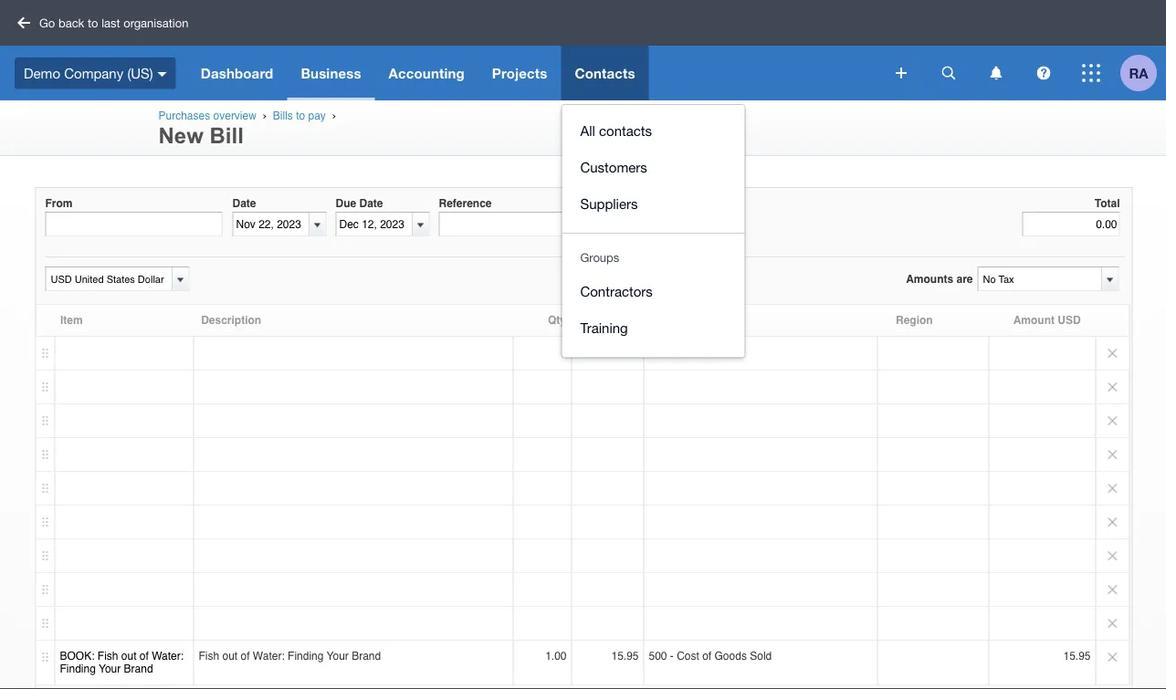 Task type: vqa. For each thing, say whether or not it's contained in the screenshot.
2nd 15.95 from the left
yes



Task type: locate. For each thing, give the bounding box(es) containing it.
0 horizontal spatial your
[[99, 663, 121, 676]]

1 horizontal spatial out
[[222, 650, 238, 663]]

group
[[562, 105, 745, 233]]

0 horizontal spatial fish
[[98, 650, 118, 663]]

reference
[[439, 197, 492, 210]]

svg image
[[1082, 64, 1101, 82], [942, 66, 956, 80], [991, 66, 1002, 80], [1037, 66, 1051, 80], [896, 68, 907, 79], [158, 72, 167, 77]]

to
[[88, 16, 98, 30], [296, 110, 305, 122]]

delete line item image
[[1097, 337, 1129, 370], [1097, 371, 1129, 404], [1097, 506, 1129, 539], [1097, 540, 1129, 573], [1097, 607, 1129, 640], [1097, 641, 1129, 674]]

dashboard
[[201, 65, 273, 81]]

list box
[[562, 105, 745, 358]]

1 vertical spatial to
[[296, 110, 305, 122]]

15.95
[[612, 650, 639, 663], [1064, 650, 1091, 663]]

2 delete line item image from the top
[[1097, 438, 1129, 471]]

business button
[[287, 46, 375, 100]]

accounting button
[[375, 46, 478, 100]]

accounting
[[389, 65, 465, 81]]

contractors
[[580, 284, 653, 300]]

sold
[[750, 650, 772, 663]]

region
[[896, 314, 933, 327]]

due
[[336, 197, 356, 210]]

0 horizontal spatial to
[[88, 16, 98, 30]]

from
[[45, 197, 73, 210]]

list box inside banner
[[562, 105, 745, 358]]

1 out from the left
[[121, 650, 137, 663]]

Total text field
[[1023, 212, 1120, 237]]

0 horizontal spatial ›
[[263, 110, 267, 122]]

navigation inside banner
[[187, 46, 883, 358]]

2 horizontal spatial of
[[703, 650, 712, 663]]

contacts button
[[561, 46, 649, 100]]

500
[[649, 650, 667, 663]]

total
[[1095, 197, 1120, 210]]

-
[[670, 650, 674, 663]]

brand
[[352, 650, 381, 663], [124, 663, 153, 676]]

Due Date text field
[[337, 213, 412, 236]]

list box containing all contacts
[[562, 105, 745, 358]]

1 horizontal spatial to
[[296, 110, 305, 122]]

amounts
[[906, 273, 954, 285]]

0 vertical spatial to
[[88, 16, 98, 30]]

delete line item image
[[1097, 405, 1129, 438], [1097, 438, 1129, 471], [1097, 472, 1129, 505], [1097, 574, 1129, 607]]

bills to pay link
[[273, 110, 326, 122]]

your inside book: fish out of water: finding your brand
[[99, 663, 121, 676]]

fish out of water: finding your brand
[[199, 650, 381, 663]]

due date
[[336, 197, 383, 210]]

bills
[[273, 110, 293, 122]]

1 horizontal spatial ›
[[332, 110, 336, 122]]

contractors link
[[562, 275, 745, 312]]

4 delete line item image from the top
[[1097, 540, 1129, 573]]

0 horizontal spatial date
[[232, 197, 256, 210]]

customers link
[[562, 151, 745, 187]]

projects
[[492, 65, 548, 81]]

›
[[263, 110, 267, 122], [332, 110, 336, 122]]

2 15.95 from the left
[[1064, 650, 1091, 663]]

description
[[201, 314, 261, 327]]

3 delete line item image from the top
[[1097, 472, 1129, 505]]

› right pay
[[332, 110, 336, 122]]

1 water: from the left
[[152, 650, 184, 663]]

0 horizontal spatial water:
[[152, 650, 184, 663]]

1 horizontal spatial water:
[[253, 650, 285, 663]]

3 delete line item image from the top
[[1097, 506, 1129, 539]]

go
[[39, 16, 55, 30]]

out inside book: fish out of water: finding your brand
[[121, 650, 137, 663]]

date up 'due date' text box
[[359, 197, 383, 210]]

None text field
[[45, 212, 222, 237], [979, 268, 1101, 290], [45, 212, 222, 237], [979, 268, 1101, 290]]

› left the bills
[[263, 110, 267, 122]]

2 delete line item image from the top
[[1097, 371, 1129, 404]]

price
[[612, 314, 639, 327]]

of
[[140, 650, 149, 663], [241, 650, 250, 663], [703, 650, 712, 663]]

1 horizontal spatial of
[[241, 650, 250, 663]]

0 horizontal spatial finding
[[60, 663, 96, 676]]

1 horizontal spatial fish
[[199, 650, 219, 663]]

0 horizontal spatial brand
[[124, 663, 153, 676]]

date
[[232, 197, 256, 210], [359, 197, 383, 210]]

to inside go back to last organisation link
[[88, 16, 98, 30]]

go back to last organisation
[[39, 16, 188, 30]]

group containing all contacts
[[562, 105, 745, 233]]

fish right book: fish out of water: finding your brand at left bottom
[[199, 650, 219, 663]]

navigation
[[187, 46, 883, 358]]

of for 500 - cost of goods sold
[[703, 650, 712, 663]]

3 of from the left
[[703, 650, 712, 663]]

navigation containing dashboard
[[187, 46, 883, 358]]

fish inside book: fish out of water: finding your brand
[[98, 650, 118, 663]]

out
[[121, 650, 137, 663], [222, 650, 238, 663]]

to left pay
[[296, 110, 305, 122]]

finding
[[288, 650, 324, 663], [60, 663, 96, 676]]

qty
[[548, 314, 566, 327]]

1 horizontal spatial 15.95
[[1064, 650, 1091, 663]]

1 horizontal spatial finding
[[288, 650, 324, 663]]

of inside book: fish out of water: finding your brand
[[140, 650, 149, 663]]

to left last
[[88, 16, 98, 30]]

1 of from the left
[[140, 650, 149, 663]]

all contacts
[[580, 122, 652, 138]]

your
[[327, 650, 349, 663], [99, 663, 121, 676]]

fish
[[98, 650, 118, 663], [199, 650, 219, 663]]

unit price
[[588, 314, 639, 327]]

training link
[[562, 312, 745, 348]]

banner containing dashboard
[[0, 0, 1166, 358]]

water: inside book: fish out of water: finding your brand
[[152, 650, 184, 663]]

fish right book:
[[98, 650, 118, 663]]

1 horizontal spatial your
[[327, 650, 349, 663]]

bill
[[210, 124, 244, 148]]

1 horizontal spatial date
[[359, 197, 383, 210]]

None text field
[[46, 268, 169, 290]]

pay
[[308, 110, 326, 122]]

banner
[[0, 0, 1166, 358]]

projects button
[[478, 46, 561, 100]]

back
[[58, 16, 84, 30]]

suppliers
[[580, 195, 638, 211]]

2 fish from the left
[[199, 650, 219, 663]]

date up date text field
[[232, 197, 256, 210]]

purchases overview link
[[158, 110, 257, 122]]

0 horizontal spatial out
[[121, 650, 137, 663]]

1 fish from the left
[[98, 650, 118, 663]]

cost
[[677, 650, 700, 663]]

0 horizontal spatial of
[[140, 650, 149, 663]]

svg image
[[17, 17, 30, 29]]

1 › from the left
[[263, 110, 267, 122]]

1 15.95 from the left
[[612, 650, 639, 663]]

1 horizontal spatial brand
[[352, 650, 381, 663]]

0 horizontal spatial 15.95
[[612, 650, 639, 663]]

water:
[[152, 650, 184, 663], [253, 650, 285, 663]]

suppliers link
[[562, 187, 745, 224]]



Task type: describe. For each thing, give the bounding box(es) containing it.
to inside purchases overview › bills to pay › new bill
[[296, 110, 305, 122]]

1 date from the left
[[232, 197, 256, 210]]

ra button
[[1121, 46, 1166, 100]]

5 delete line item image from the top
[[1097, 607, 1129, 640]]

brand inside book: fish out of water: finding your brand
[[124, 663, 153, 676]]

book:
[[60, 650, 95, 663]]

2 › from the left
[[332, 110, 336, 122]]

1.00
[[545, 650, 567, 663]]

svg image inside demo company (us) popup button
[[158, 72, 167, 77]]

amount
[[1014, 314, 1055, 327]]

purchases overview › bills to pay › new bill
[[158, 110, 339, 148]]

groups group
[[562, 266, 745, 358]]

item
[[60, 314, 83, 327]]

dashboard link
[[187, 46, 287, 100]]

Reference text field
[[439, 212, 576, 237]]

company
[[64, 65, 124, 81]]

are
[[957, 273, 973, 285]]

(us)
[[127, 65, 153, 81]]

demo
[[24, 65, 60, 81]]

organisation
[[124, 16, 188, 30]]

goods
[[715, 650, 747, 663]]

training
[[580, 320, 628, 336]]

2 water: from the left
[[253, 650, 285, 663]]

contacts
[[575, 65, 635, 81]]

4 delete line item image from the top
[[1097, 574, 1129, 607]]

demo company (us) button
[[0, 46, 187, 100]]

500 - cost of goods sold
[[649, 650, 772, 663]]

purchases
[[158, 110, 210, 122]]

overview
[[213, 110, 257, 122]]

book: fish out of water: finding your brand
[[60, 650, 184, 676]]

contacts
[[599, 122, 652, 138]]

2 out from the left
[[222, 650, 238, 663]]

1 delete line item image from the top
[[1097, 337, 1129, 370]]

of for book: fish out of water: finding your brand
[[140, 650, 149, 663]]

2 of from the left
[[241, 650, 250, 663]]

amounts are
[[906, 273, 973, 285]]

go back to last organisation link
[[11, 8, 199, 37]]

groups
[[580, 250, 620, 264]]

amount usd
[[1014, 314, 1081, 327]]

ra
[[1129, 65, 1149, 81]]

business
[[301, 65, 361, 81]]

2 date from the left
[[359, 197, 383, 210]]

Date text field
[[233, 213, 309, 236]]

all
[[580, 122, 595, 138]]

unit
[[588, 314, 609, 327]]

usd
[[1058, 314, 1081, 327]]

finding inside book: fish out of water: finding your brand
[[60, 663, 96, 676]]

customers
[[580, 159, 647, 175]]

demo company (us)
[[24, 65, 153, 81]]

last
[[102, 16, 120, 30]]

new
[[158, 124, 204, 148]]

all contacts link
[[562, 114, 745, 151]]

1 delete line item image from the top
[[1097, 405, 1129, 438]]

6 delete line item image from the top
[[1097, 641, 1129, 674]]



